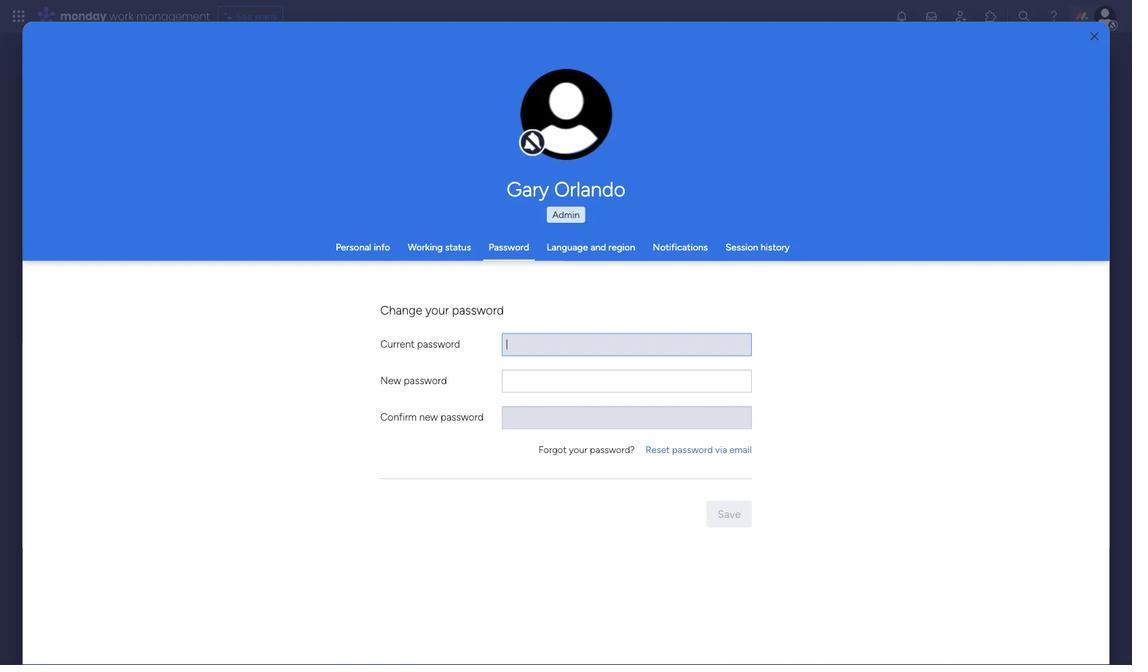 Task type: vqa. For each thing, say whether or not it's contained in the screenshot.
"ENABLE"
no



Task type: locate. For each thing, give the bounding box(es) containing it.
1 vertical spatial your
[[569, 444, 588, 456]]

password
[[452, 303, 504, 318], [417, 338, 460, 350], [404, 375, 447, 387], [441, 411, 484, 423], [672, 444, 713, 456]]

Current password password field
[[502, 334, 752, 356]]

see
[[236, 10, 252, 22]]

password?
[[590, 444, 635, 456]]

invite members image
[[955, 9, 968, 23]]

1 horizontal spatial your
[[569, 444, 588, 456]]

gary orlando button
[[380, 177, 752, 201]]

1 horizontal spatial change
[[538, 122, 568, 132]]

change up current
[[380, 303, 422, 318]]

profile
[[571, 122, 595, 132]]

your up current password
[[426, 303, 449, 318]]

0 horizontal spatial change
[[380, 303, 422, 318]]

your
[[426, 303, 449, 318], [569, 444, 588, 456]]

work
[[109, 8, 134, 24]]

email
[[730, 444, 752, 456]]

1 vertical spatial change
[[380, 303, 422, 318]]

change up picture at the top
[[538, 122, 568, 132]]

change
[[538, 122, 568, 132], [380, 303, 422, 318]]

personal
[[336, 242, 372, 253]]

0 horizontal spatial your
[[426, 303, 449, 318]]

inbox image
[[925, 9, 939, 23]]

0 vertical spatial change
[[538, 122, 568, 132]]

password for new password
[[404, 375, 447, 387]]

via
[[716, 444, 728, 456]]

gary
[[507, 177, 549, 201]]

info
[[374, 242, 390, 253]]

change inside change profile picture
[[538, 122, 568, 132]]

forgot
[[539, 444, 567, 456]]

your right forgot
[[569, 444, 588, 456]]

help image
[[1048, 9, 1061, 23]]

change for change your password
[[380, 303, 422, 318]]

plans
[[255, 10, 277, 22]]

forgot your password?
[[539, 444, 635, 456]]

gary orlando image
[[1095, 5, 1116, 27]]

notifications image
[[895, 9, 909, 23]]

language and region link
[[547, 242, 636, 253]]

session history
[[726, 242, 790, 253]]

0 vertical spatial your
[[426, 303, 449, 318]]

management
[[136, 8, 210, 24]]

select product image
[[12, 9, 26, 23]]

working status link
[[408, 242, 471, 253]]

change for change profile picture
[[538, 122, 568, 132]]

your for change
[[426, 303, 449, 318]]

password
[[489, 242, 529, 253]]

password inside 'link'
[[672, 444, 713, 456]]

session
[[726, 242, 759, 253]]

and
[[591, 242, 606, 253]]

monday work management
[[60, 8, 210, 24]]

language and region
[[547, 242, 636, 253]]

status
[[445, 242, 471, 253]]

working
[[408, 242, 443, 253]]

history
[[761, 242, 790, 253]]



Task type: describe. For each thing, give the bounding box(es) containing it.
see plans
[[236, 10, 277, 22]]

personal info link
[[336, 242, 390, 253]]

gary orlando
[[507, 177, 626, 201]]

new password
[[380, 375, 447, 387]]

gary orlando dialog
[[23, 22, 1110, 666]]

picture
[[553, 133, 580, 144]]

session history link
[[726, 242, 790, 253]]

search everything image
[[1018, 9, 1031, 23]]

change profile picture button
[[521, 69, 613, 161]]

reset password via email link
[[646, 443, 752, 457]]

password for reset password via email
[[672, 444, 713, 456]]

your for forgot
[[569, 444, 588, 456]]

Confirm new password password field
[[502, 407, 752, 429]]

region
[[609, 242, 636, 253]]

monday
[[60, 8, 106, 24]]

language
[[547, 242, 588, 253]]

close image
[[1091, 32, 1099, 41]]

orlando
[[554, 177, 626, 201]]

change profile picture
[[538, 122, 595, 144]]

personal info
[[336, 242, 390, 253]]

reset password via email
[[646, 444, 752, 456]]

password link
[[489, 242, 529, 253]]

notifications
[[653, 242, 708, 253]]

apps image
[[985, 9, 998, 23]]

see plans button
[[218, 6, 283, 26]]

admin
[[553, 209, 580, 221]]

confirm new password
[[380, 411, 484, 423]]

new
[[380, 375, 401, 387]]

notifications link
[[653, 242, 708, 253]]

working status
[[408, 242, 471, 253]]

reset
[[646, 444, 670, 456]]

New password password field
[[502, 370, 752, 393]]

current
[[380, 338, 415, 350]]

confirm
[[380, 411, 417, 423]]

change your password
[[380, 303, 504, 318]]

current password
[[380, 338, 460, 350]]

new
[[419, 411, 438, 423]]

password for current password
[[417, 338, 460, 350]]



